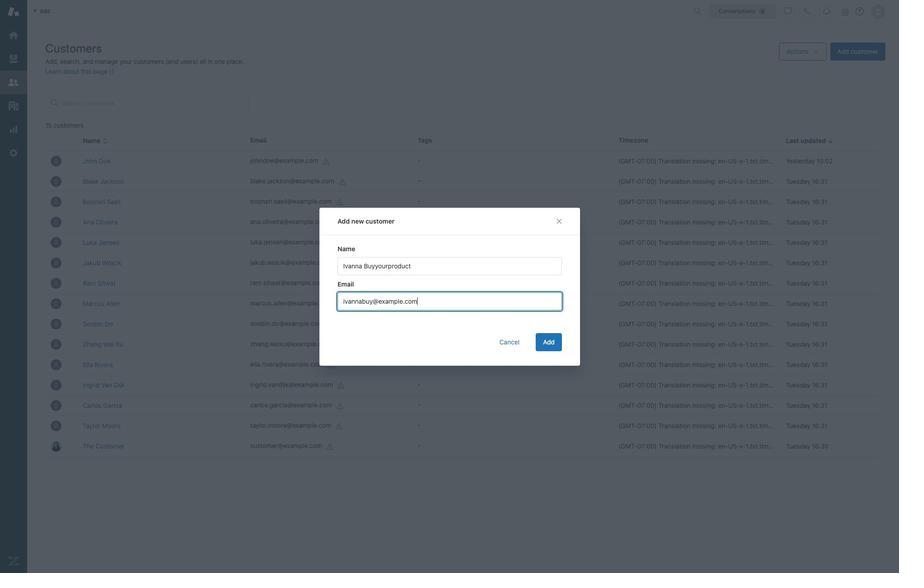 Task type: describe. For each thing, give the bounding box(es) containing it.
admin image
[[8, 147, 19, 159]]

zendesk products image
[[843, 9, 849, 15]]

get started image
[[8, 29, 19, 41]]

zendesk image
[[8, 556, 19, 567]]

zendesk support image
[[8, 6, 19, 18]]



Task type: vqa. For each thing, say whether or not it's contained in the screenshot.
Button displays agent's chat status as Invisible. image
no



Task type: locate. For each thing, give the bounding box(es) containing it.
views image
[[8, 53, 19, 65]]

reporting image
[[8, 124, 19, 135]]

main element
[[0, 0, 27, 573]]

(opens in a new tab) image
[[107, 69, 114, 74]]

close modal image
[[556, 218, 563, 225]]

customers image
[[8, 77, 19, 88]]

None field
[[338, 257, 562, 275], [338, 292, 562, 310], [338, 257, 562, 275], [338, 292, 562, 310]]

organizations image
[[8, 100, 19, 112]]

get help image
[[856, 7, 864, 15]]

unverified email image
[[323, 158, 330, 165], [336, 199, 344, 206], [332, 219, 340, 226], [335, 260, 342, 267], [330, 280, 337, 287], [328, 362, 335, 369]]

Search customers field
[[62, 99, 243, 107]]

unverified email image
[[339, 178, 346, 185], [332, 239, 340, 247], [336, 301, 344, 308], [338, 382, 345, 389], [337, 402, 344, 410], [336, 423, 343, 430], [327, 443, 334, 450]]

dialog
[[319, 208, 580, 366]]



